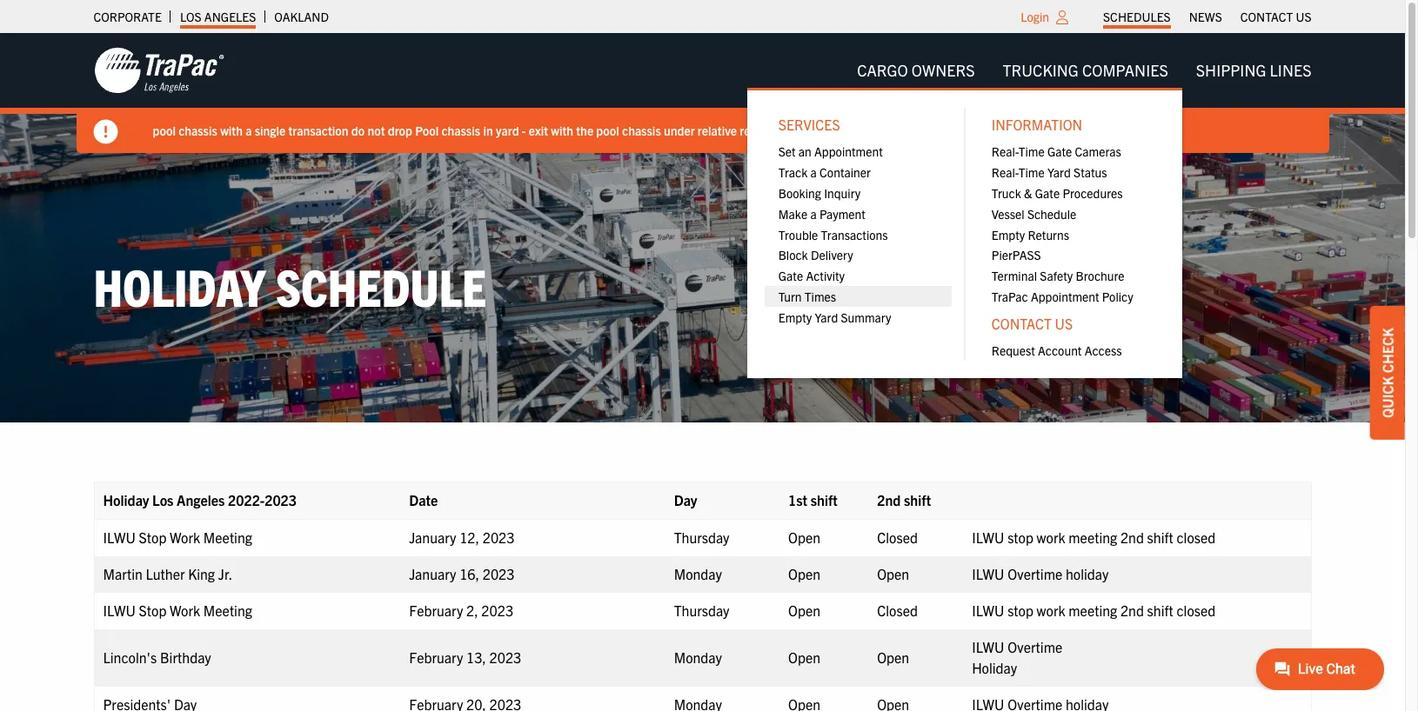 Task type: describe. For each thing, give the bounding box(es) containing it.
set
[[779, 144, 796, 160]]

thursday for february 2, 2023
[[674, 602, 730, 620]]

status
[[1074, 165, 1107, 180]]

an
[[799, 144, 812, 160]]

trucking companies link
[[989, 53, 1182, 88]]

ilwu overtime holiday
[[972, 639, 1063, 677]]

the
[[576, 122, 594, 138]]

trouble transactions link
[[765, 224, 952, 245]]

jr.
[[218, 566, 233, 583]]

1 pool from the left
[[153, 122, 176, 138]]

0 vertical spatial 2nd
[[877, 492, 901, 509]]

shipping
[[1196, 60, 1267, 80]]

1 vertical spatial los
[[152, 492, 174, 509]]

2 / from the left
[[922, 122, 926, 138]]

information menu item
[[978, 108, 1165, 307]]

cargo
[[857, 60, 908, 80]]

times
[[805, 289, 836, 305]]

quick check link
[[1371, 306, 1405, 440]]

january for january 12, 2023
[[409, 529, 456, 546]]

container
[[820, 165, 871, 180]]

open for february 2, 2023
[[788, 602, 821, 620]]

schedules link
[[1104, 4, 1171, 29]]

trucking companies
[[1003, 60, 1169, 80]]

holiday for holiday schedule
[[94, 254, 266, 317]]

0 vertical spatial gate
[[1048, 144, 1072, 160]]

owners
[[912, 60, 975, 80]]

menu bar containing schedules
[[1094, 4, 1321, 29]]

february 13, 2023
[[409, 649, 522, 667]]

2023 for february 2, 2023
[[482, 602, 514, 620]]

oakland
[[274, 9, 329, 24]]

open for january 16, 2023
[[788, 566, 821, 583]]

trucking
[[1003, 60, 1079, 80]]

menu bar containing cargo owners
[[747, 53, 1326, 379]]

news
[[1189, 9, 1222, 24]]

february for february 13, 2023
[[409, 649, 463, 667]]

2 pool from the left
[[596, 122, 619, 138]]

booking
[[779, 185, 821, 201]]

set an appointment track a container booking inquiry make a payment trouble transactions block delivery gate activity turn times empty yard summary
[[779, 144, 891, 325]]

1st shift
[[788, 492, 838, 509]]

day
[[674, 492, 697, 509]]

2023 for february 13, 2023
[[490, 649, 522, 667]]

schedules
[[1104, 9, 1171, 24]]

menu for trucking companies
[[747, 88, 1182, 379]]

2nd shift
[[877, 492, 931, 509]]

booking inquiry link
[[765, 183, 952, 204]]

1 with from the left
[[220, 122, 243, 138]]

cameras
[[1075, 144, 1122, 160]]

companies
[[1083, 60, 1169, 80]]

empty yard summary link
[[765, 307, 952, 328]]

truck & gate procedures link
[[978, 183, 1165, 204]]

holiday
[[1066, 566, 1109, 583]]

stop for february 2, 2023
[[1008, 602, 1034, 620]]

2,
[[466, 602, 478, 620]]

meeting for february 2, 2023
[[1069, 602, 1118, 620]]

turn times link
[[765, 286, 952, 307]]

january 12, 2023
[[409, 529, 515, 546]]

january for january 16, 2023
[[409, 566, 456, 583]]

banner containing cargo owners
[[0, 33, 1419, 379]]

ilwu stop work meeting for january 12, 2023
[[103, 529, 252, 546]]

real-time gate cameras real-time yard status truck & gate procedures vessel schedule empty returns pierpass terminal safety brochure trapac appointment policy
[[992, 144, 1134, 305]]

meeting for february
[[204, 602, 252, 620]]

check
[[1379, 328, 1397, 373]]

make
[[779, 206, 808, 222]]

los angeles
[[180, 9, 256, 24]]

1 time from the top
[[1019, 144, 1045, 160]]

contact us menu item
[[978, 307, 1165, 361]]

lincoln's
[[103, 649, 157, 667]]

news link
[[1189, 4, 1222, 29]]

terminal
[[992, 268, 1037, 284]]

drop
[[388, 122, 413, 138]]

activity
[[806, 268, 845, 284]]

2 real- from the top
[[992, 165, 1019, 180]]

block delivery link
[[765, 245, 952, 266]]

us for left contact us link
[[1055, 315, 1073, 332]]

returns
[[1028, 227, 1070, 242]]

pierpass link
[[978, 245, 1165, 266]]

services
[[779, 116, 840, 133]]

trapac appointment policy link
[[978, 286, 1165, 307]]

holiday inside ilwu overtime holiday
[[972, 660, 1017, 677]]

1 / from the left
[[875, 122, 879, 138]]

1st
[[788, 492, 808, 509]]

0 vertical spatial angeles
[[204, 9, 256, 24]]

contact us for left contact us link
[[992, 315, 1073, 332]]

1 real- from the top
[[992, 144, 1019, 160]]

shipping lines
[[1196, 60, 1312, 80]]

truck
[[992, 185, 1022, 201]]

set an appointment link
[[765, 141, 952, 162]]

2 with from the left
[[551, 122, 574, 138]]

los angeles link
[[180, 4, 256, 29]]

los angeles image
[[94, 46, 224, 95]]

ilwu inside ilwu overtime holiday
[[972, 639, 1005, 656]]

1 vertical spatial gate
[[1035, 185, 1060, 201]]

monday for january 16, 2023
[[674, 566, 722, 583]]

corporate
[[94, 9, 162, 24]]

holiday schedule
[[94, 254, 486, 317]]

0 vertical spatial a
[[246, 122, 252, 138]]

open for january 12, 2023
[[788, 529, 821, 546]]

turn times menu item
[[765, 286, 952, 307]]

ilwu stop work meeting 2nd shift closed for january 12, 2023
[[972, 529, 1216, 546]]

monday for february 13, 2023
[[674, 649, 722, 667]]

1 vertical spatial a
[[811, 165, 817, 180]]

safety
[[1040, 268, 1073, 284]]

work for january 12, 2023
[[170, 529, 200, 546]]

pop20
[[835, 122, 872, 138]]

12,
[[460, 529, 480, 546]]

make a payment link
[[765, 204, 952, 224]]

access
[[1085, 343, 1122, 359]]

gate inside set an appointment track a container booking inquiry make a payment trouble transactions block delivery gate activity turn times empty yard summary
[[779, 268, 803, 284]]

information link
[[978, 108, 1165, 141]]

empty returns link
[[978, 224, 1165, 245]]

0 horizontal spatial schedule
[[276, 254, 486, 317]]

stop for january 12, 2023
[[139, 529, 167, 546]]

2nd for february 2, 2023
[[1121, 602, 1144, 620]]

summary
[[841, 310, 891, 325]]

turn
[[779, 289, 802, 305]]

quick check
[[1379, 328, 1397, 418]]

date
[[409, 492, 441, 509]]

menu for information
[[978, 141, 1165, 307]]

1 - from the left
[[522, 122, 526, 138]]

1 chassis from the left
[[179, 122, 217, 138]]

transaction
[[288, 122, 349, 138]]

0 vertical spatial contact us link
[[1241, 4, 1312, 29]]

request account access link
[[978, 340, 1165, 361]]

ilwu stop work meeting for february 2, 2023
[[103, 602, 252, 620]]



Task type: vqa. For each thing, say whether or not it's contained in the screenshot.


Task type: locate. For each thing, give the bounding box(es) containing it.
1 horizontal spatial with
[[551, 122, 574, 138]]

1 vertical spatial holiday
[[103, 492, 149, 509]]

1 vertical spatial january
[[409, 566, 456, 583]]

work down king
[[170, 602, 200, 620]]

ilwu overtime holiday
[[972, 566, 1109, 583]]

with left the
[[551, 122, 574, 138]]

1 vertical spatial work
[[170, 602, 200, 620]]

/ left pop40
[[875, 122, 879, 138]]

0 vertical spatial monday
[[674, 566, 722, 583]]

luther
[[146, 566, 185, 583]]

policy
[[1102, 289, 1134, 305]]

thursday
[[674, 529, 730, 546], [674, 602, 730, 620]]

2022-
[[228, 492, 265, 509]]

meeting down holiday
[[1069, 602, 1118, 620]]

2 horizontal spatial chassis
[[622, 122, 661, 138]]

schedule
[[1028, 206, 1077, 222], [276, 254, 486, 317]]

0 horizontal spatial contact us link
[[978, 307, 1165, 340]]

release
[[740, 122, 778, 138]]

closed for february 2, 2023
[[1177, 602, 1216, 620]]

stop down luther
[[139, 602, 167, 620]]

january left 12,
[[409, 529, 456, 546]]

solid image
[[94, 120, 118, 144]]

2 - from the left
[[825, 122, 829, 138]]

a
[[246, 122, 252, 138], [811, 165, 817, 180], [811, 206, 817, 222]]

us for topmost contact us link
[[1296, 9, 1312, 24]]

single
[[255, 122, 286, 138]]

stop up ilwu overtime holiday
[[1008, 529, 1034, 546]]

trucking companies menu item
[[747, 53, 1182, 379]]

time
[[1019, 144, 1045, 160], [1019, 165, 1045, 180]]

services menu item
[[765, 108, 952, 328]]

13,
[[466, 649, 486, 667]]

0 horizontal spatial yard
[[815, 310, 838, 325]]

terminal safety brochure link
[[978, 266, 1165, 286]]

1 horizontal spatial us
[[1296, 9, 1312, 24]]

0 vertical spatial february
[[409, 602, 463, 620]]

yard down times
[[815, 310, 838, 325]]

contact us link up lines
[[1241, 4, 1312, 29]]

login link
[[1021, 9, 1050, 24]]

1 horizontal spatial schedule
[[1028, 206, 1077, 222]]

us up lines
[[1296, 9, 1312, 24]]

2 chassis from the left
[[442, 122, 481, 138]]

los inside los angeles link
[[180, 9, 202, 24]]

empty down vessel
[[992, 227, 1025, 242]]

1 vertical spatial us
[[1055, 315, 1073, 332]]

trouble
[[779, 227, 818, 242]]

pool
[[415, 122, 439, 138]]

1 stop from the top
[[139, 529, 167, 546]]

february
[[409, 602, 463, 620], [409, 649, 463, 667]]

0 horizontal spatial contact us
[[992, 315, 1073, 332]]

1 vertical spatial time
[[1019, 165, 1045, 180]]

0 vertical spatial meeting
[[1069, 529, 1118, 546]]

0 vertical spatial yard
[[1048, 165, 1071, 180]]

with
[[220, 122, 243, 138], [551, 122, 574, 138]]

oakland link
[[274, 4, 329, 29]]

work up king
[[170, 529, 200, 546]]

&
[[1024, 185, 1033, 201]]

1 stop from the top
[[1008, 529, 1034, 546]]

0 vertical spatial ilwu stop work meeting 2nd shift closed
[[972, 529, 1216, 546]]

closed for february 2, 2023
[[877, 602, 918, 620]]

time down information
[[1019, 144, 1045, 160]]

overtime left holiday
[[1008, 566, 1063, 583]]

a left single
[[246, 122, 252, 138]]

read link
[[984, 120, 1035, 141]]

yard
[[496, 122, 519, 138]]

1 vertical spatial contact us
[[992, 315, 1073, 332]]

transactions
[[821, 227, 888, 242]]

empty inside real-time gate cameras real-time yard status truck & gate procedures vessel schedule empty returns pierpass terminal safety brochure trapac appointment policy
[[992, 227, 1025, 242]]

meeting for january
[[204, 529, 252, 546]]

january 16, 2023
[[409, 566, 515, 583]]

0 vertical spatial meeting
[[204, 529, 252, 546]]

time up &
[[1019, 165, 1045, 180]]

appointment inside real-time gate cameras real-time yard status truck & gate procedures vessel schedule empty returns pierpass terminal safety brochure trapac appointment policy
[[1031, 289, 1100, 305]]

1 closed from the top
[[1177, 529, 1216, 546]]

3 chassis from the left
[[622, 122, 661, 138]]

pool right the
[[596, 122, 619, 138]]

banner
[[0, 33, 1419, 379]]

0 horizontal spatial appointment
[[815, 144, 883, 160]]

0 vertical spatial work
[[170, 529, 200, 546]]

2 work from the top
[[1037, 602, 1066, 620]]

0 horizontal spatial chassis
[[179, 122, 217, 138]]

2 closed from the top
[[877, 602, 918, 620]]

contact us inside menu item
[[992, 315, 1073, 332]]

1 vertical spatial closed
[[1177, 602, 1216, 620]]

1 vertical spatial contact
[[992, 315, 1052, 332]]

shift
[[811, 492, 838, 509], [904, 492, 931, 509], [1147, 529, 1174, 546], [1147, 602, 1174, 620]]

holiday los angeles 2022-2023
[[103, 492, 297, 509]]

0 vertical spatial thursday
[[674, 529, 730, 546]]

a right 'make'
[[811, 206, 817, 222]]

menu bar
[[1094, 4, 1321, 29], [747, 53, 1326, 379]]

1 horizontal spatial appointment
[[1031, 289, 1100, 305]]

0 vertical spatial time
[[1019, 144, 1045, 160]]

menu containing services
[[747, 88, 1182, 379]]

0 vertical spatial closed
[[877, 529, 918, 546]]

january left 16,
[[409, 566, 456, 583]]

1 vertical spatial yard
[[815, 310, 838, 325]]

2 meeting from the top
[[1069, 602, 1118, 620]]

overtime
[[1008, 566, 1063, 583], [1008, 639, 1063, 656]]

february for february 2, 2023
[[409, 602, 463, 620]]

appointment up container
[[815, 144, 883, 160]]

lincoln's birthday
[[103, 649, 211, 667]]

us up 'account'
[[1055, 315, 1073, 332]]

1 vertical spatial closed
[[877, 602, 918, 620]]

gate up turn
[[779, 268, 803, 284]]

2 vertical spatial holiday
[[972, 660, 1017, 677]]

brochure
[[1076, 268, 1125, 284]]

account
[[1038, 343, 1082, 359]]

stop down ilwu overtime holiday
[[1008, 602, 1034, 620]]

chassis left under
[[622, 122, 661, 138]]

0 vertical spatial january
[[409, 529, 456, 546]]

birthday
[[160, 649, 211, 667]]

0 horizontal spatial los
[[152, 492, 174, 509]]

ilwu stop work meeting down martin luther king jr.
[[103, 602, 252, 620]]

martin
[[103, 566, 143, 583]]

1 vertical spatial contact us link
[[978, 307, 1165, 340]]

vessel schedule link
[[978, 204, 1165, 224]]

1 vertical spatial meeting
[[1069, 602, 1118, 620]]

overtime for holiday
[[1008, 566, 1063, 583]]

corporate link
[[94, 4, 162, 29]]

0 horizontal spatial pool
[[153, 122, 176, 138]]

login
[[1021, 9, 1050, 24]]

stop
[[1008, 529, 1034, 546], [1008, 602, 1034, 620]]

services link
[[765, 108, 952, 141]]

contact us link
[[1241, 4, 1312, 29], [978, 307, 1165, 340]]

work up ilwu overtime holiday
[[1037, 529, 1066, 546]]

2 work from the top
[[170, 602, 200, 620]]

0 vertical spatial us
[[1296, 9, 1312, 24]]

work for february 2, 2023
[[170, 602, 200, 620]]

thursday for january 12, 2023
[[674, 529, 730, 546]]

0 vertical spatial empty
[[992, 227, 1025, 242]]

vessel
[[992, 206, 1025, 222]]

2 overtime from the top
[[1008, 639, 1063, 656]]

stop up luther
[[139, 529, 167, 546]]

closed for january 12, 2023
[[1177, 529, 1216, 546]]

0 vertical spatial menu bar
[[1094, 4, 1321, 29]]

empty inside set an appointment track a container booking inquiry make a payment trouble transactions block delivery gate activity turn times empty yard summary
[[779, 310, 812, 325]]

contact us up lines
[[1241, 9, 1312, 24]]

appointment down the terminal safety brochure link
[[1031, 289, 1100, 305]]

1 vertical spatial menu bar
[[747, 53, 1326, 379]]

1 vertical spatial ilwu stop work meeting
[[103, 602, 252, 620]]

0 vertical spatial stop
[[1008, 529, 1034, 546]]

0 vertical spatial ilwu stop work meeting
[[103, 529, 252, 546]]

block
[[779, 247, 808, 263]]

pierpass
[[992, 247, 1041, 263]]

light image
[[1057, 10, 1069, 24]]

procedures
[[1063, 185, 1123, 201]]

2023 for january 12, 2023
[[483, 529, 515, 546]]

1 vertical spatial thursday
[[674, 602, 730, 620]]

- right number
[[825, 122, 829, 138]]

1 horizontal spatial contact
[[1241, 9, 1293, 24]]

2 february from the top
[[409, 649, 463, 667]]

2 time from the top
[[1019, 165, 1045, 180]]

2 ilwu stop work meeting from the top
[[103, 602, 252, 620]]

overtime for holiday
[[1008, 639, 1063, 656]]

pool right the solid image
[[153, 122, 176, 138]]

0 vertical spatial stop
[[139, 529, 167, 546]]

overtime down ilwu overtime holiday
[[1008, 639, 1063, 656]]

16,
[[460, 566, 480, 583]]

empty down turn
[[779, 310, 812, 325]]

contact up shipping lines
[[1241, 9, 1293, 24]]

monday
[[674, 566, 722, 583], [674, 649, 722, 667]]

1 horizontal spatial los
[[180, 9, 202, 24]]

1 vertical spatial empty
[[779, 310, 812, 325]]

1 overtime from the top
[[1008, 566, 1063, 583]]

closed for january 12, 2023
[[877, 529, 918, 546]]

king
[[188, 566, 215, 583]]

meeting
[[1069, 529, 1118, 546], [1069, 602, 1118, 620]]

track a container link
[[765, 162, 952, 183]]

stop for january 12, 2023
[[1008, 529, 1034, 546]]

stop
[[139, 529, 167, 546], [139, 602, 167, 620]]

quick
[[1379, 377, 1397, 418]]

1 horizontal spatial yard
[[1048, 165, 1071, 180]]

2 vertical spatial gate
[[779, 268, 803, 284]]

ilwu stop work meeting 2nd shift closed down holiday
[[972, 602, 1216, 620]]

1 horizontal spatial contact us link
[[1241, 4, 1312, 29]]

1 closed from the top
[[877, 529, 918, 546]]

0 vertical spatial work
[[1037, 529, 1066, 546]]

2nd for january 12, 2023
[[1121, 529, 1144, 546]]

1 ilwu stop work meeting 2nd shift closed from the top
[[972, 529, 1216, 546]]

pool
[[153, 122, 176, 138], [596, 122, 619, 138]]

real-time gate cameras link
[[978, 141, 1165, 162]]

0 horizontal spatial empty
[[779, 310, 812, 325]]

menu containing real-time gate cameras
[[978, 141, 1165, 307]]

ilwu stop work meeting 2nd shift closed for february 2, 2023
[[972, 602, 1216, 620]]

with left single
[[220, 122, 243, 138]]

1 ilwu stop work meeting from the top
[[103, 529, 252, 546]]

appointment inside set an appointment track a container booking inquiry make a payment trouble transactions block delivery gate activity turn times empty yard summary
[[815, 144, 883, 160]]

1 february from the top
[[409, 602, 463, 620]]

relative
[[698, 122, 737, 138]]

contact us for topmost contact us link
[[1241, 9, 1312, 24]]

overtime inside ilwu overtime holiday
[[1008, 639, 1063, 656]]

1 vertical spatial angeles
[[177, 492, 225, 509]]

yard down real-time gate cameras link
[[1048, 165, 1071, 180]]

contact up request
[[992, 315, 1052, 332]]

cargo owners link
[[843, 53, 989, 88]]

1 horizontal spatial empty
[[992, 227, 1025, 242]]

meeting down the "jr." on the bottom left of the page
[[204, 602, 252, 620]]

2023 for january 16, 2023
[[483, 566, 515, 583]]

number
[[781, 122, 822, 138]]

1 vertical spatial ilwu stop work meeting 2nd shift closed
[[972, 602, 1216, 620]]

1 horizontal spatial -
[[825, 122, 829, 138]]

angeles left the 2022-
[[177, 492, 225, 509]]

1 vertical spatial stop
[[1008, 602, 1034, 620]]

/ left pop45
[[922, 122, 926, 138]]

los up luther
[[152, 492, 174, 509]]

2 meeting from the top
[[204, 602, 252, 620]]

- left exit
[[522, 122, 526, 138]]

1 vertical spatial 2nd
[[1121, 529, 1144, 546]]

1 horizontal spatial /
[[922, 122, 926, 138]]

us inside menu item
[[1055, 315, 1073, 332]]

february left 2,
[[409, 602, 463, 620]]

in
[[483, 122, 493, 138]]

schedule inside real-time gate cameras real-time yard status truck & gate procedures vessel schedule empty returns pierpass terminal safety brochure trapac appointment policy
[[1028, 206, 1077, 222]]

work
[[170, 529, 200, 546], [170, 602, 200, 620]]

us
[[1296, 9, 1312, 24], [1055, 315, 1073, 332]]

2 vertical spatial 2nd
[[1121, 602, 1144, 620]]

2 thursday from the top
[[674, 602, 730, 620]]

1 work from the top
[[1037, 529, 1066, 546]]

1 vertical spatial schedule
[[276, 254, 486, 317]]

0 vertical spatial schedule
[[1028, 206, 1077, 222]]

holiday for holiday los angeles 2022-2023
[[103, 492, 149, 509]]

work
[[1037, 529, 1066, 546], [1037, 602, 1066, 620]]

1 vertical spatial appointment
[[1031, 289, 1100, 305]]

contact us up request
[[992, 315, 1073, 332]]

1 vertical spatial meeting
[[204, 602, 252, 620]]

1 horizontal spatial chassis
[[442, 122, 481, 138]]

empty
[[992, 227, 1025, 242], [779, 310, 812, 325]]

0 vertical spatial overtime
[[1008, 566, 1063, 583]]

2nd
[[877, 492, 901, 509], [1121, 529, 1144, 546], [1121, 602, 1144, 620]]

real- down read
[[992, 144, 1019, 160]]

delivery
[[811, 247, 853, 263]]

0 horizontal spatial -
[[522, 122, 526, 138]]

meeting up the "jr." on the bottom left of the page
[[204, 529, 252, 546]]

1 january from the top
[[409, 529, 456, 546]]

0 horizontal spatial /
[[875, 122, 879, 138]]

0 vertical spatial holiday
[[94, 254, 266, 317]]

gate up real-time yard status link
[[1048, 144, 1072, 160]]

0 horizontal spatial contact
[[992, 315, 1052, 332]]

open for february 13, 2023
[[788, 649, 821, 667]]

ilwu stop work meeting 2nd shift closed up holiday
[[972, 529, 1216, 546]]

1 monday from the top
[[674, 566, 722, 583]]

chassis down 'los angeles' "image"
[[179, 122, 217, 138]]

yard inside real-time gate cameras real-time yard status truck & gate procedures vessel schedule empty returns pierpass terminal safety brochure trapac appointment policy
[[1048, 165, 1071, 180]]

contact
[[1241, 9, 1293, 24], [992, 315, 1052, 332]]

1 work from the top
[[170, 529, 200, 546]]

0 vertical spatial contact us
[[1241, 9, 1312, 24]]

1 horizontal spatial pool
[[596, 122, 619, 138]]

work for february 2, 2023
[[1037, 602, 1066, 620]]

1 vertical spatial stop
[[139, 602, 167, 620]]

1 vertical spatial overtime
[[1008, 639, 1063, 656]]

2 closed from the top
[[1177, 602, 1216, 620]]

february left "13,"
[[409, 649, 463, 667]]

2023
[[265, 492, 297, 509], [483, 529, 515, 546], [483, 566, 515, 583], [482, 602, 514, 620], [490, 649, 522, 667]]

2 monday from the top
[[674, 649, 722, 667]]

0 vertical spatial real-
[[992, 144, 1019, 160]]

do
[[351, 122, 365, 138]]

contact inside contact us menu item
[[992, 315, 1052, 332]]

work down ilwu overtime holiday
[[1037, 602, 1066, 620]]

0 vertical spatial closed
[[1177, 529, 1216, 546]]

angeles
[[204, 9, 256, 24], [177, 492, 225, 509]]

meeting for january 12, 2023
[[1069, 529, 1118, 546]]

not
[[368, 122, 385, 138]]

yard inside set an appointment track a container booking inquiry make a payment trouble transactions block delivery gate activity turn times empty yard summary
[[815, 310, 838, 325]]

1 thursday from the top
[[674, 529, 730, 546]]

0 vertical spatial los
[[180, 9, 202, 24]]

ilwu
[[103, 529, 136, 546], [972, 529, 1005, 546], [972, 566, 1005, 583], [103, 602, 136, 620], [972, 602, 1005, 620], [972, 639, 1005, 656]]

stop for february 2, 2023
[[139, 602, 167, 620]]

pop45
[[929, 122, 966, 138]]

2 vertical spatial a
[[811, 206, 817, 222]]

angeles left the oakland
[[204, 9, 256, 24]]

1 meeting from the top
[[204, 529, 252, 546]]

1 meeting from the top
[[1069, 529, 1118, 546]]

1 vertical spatial monday
[[674, 649, 722, 667]]

2 stop from the top
[[1008, 602, 1034, 620]]

contact us link up 'account'
[[978, 307, 1165, 340]]

2 ilwu stop work meeting 2nd shift closed from the top
[[972, 602, 1216, 620]]

menu containing set an appointment
[[765, 141, 952, 328]]

1 horizontal spatial contact us
[[1241, 9, 1312, 24]]

closed
[[877, 529, 918, 546], [877, 602, 918, 620]]

ilwu stop work meeting up martin luther king jr.
[[103, 529, 252, 546]]

1 vertical spatial february
[[409, 649, 463, 667]]

chassis left in
[[442, 122, 481, 138]]

request account access
[[992, 343, 1122, 359]]

1 vertical spatial work
[[1037, 602, 1066, 620]]

0 vertical spatial appointment
[[815, 144, 883, 160]]

1 vertical spatial real-
[[992, 165, 1019, 180]]

gate right &
[[1035, 185, 1060, 201]]

real-time yard status link
[[978, 162, 1165, 183]]

trapac
[[992, 289, 1028, 305]]

los up 'los angeles' "image"
[[180, 9, 202, 24]]

menu for services
[[765, 141, 952, 328]]

a right track
[[811, 165, 817, 180]]

inquiry
[[824, 185, 861, 201]]

meeting up holiday
[[1069, 529, 1118, 546]]

2 stop from the top
[[139, 602, 167, 620]]

2 january from the top
[[409, 566, 456, 583]]

menu
[[747, 88, 1182, 379], [765, 141, 952, 328], [978, 141, 1165, 307]]

under
[[664, 122, 695, 138]]

real- up truck
[[992, 165, 1019, 180]]

pool chassis with a single transaction  do not drop pool chassis in yard -  exit with the pool chassis under relative release number -  pop20 / pop40 / pop45
[[153, 122, 966, 138]]

0 vertical spatial contact
[[1241, 9, 1293, 24]]

0 horizontal spatial with
[[220, 122, 243, 138]]

0 horizontal spatial us
[[1055, 315, 1073, 332]]

work for january 12, 2023
[[1037, 529, 1066, 546]]



